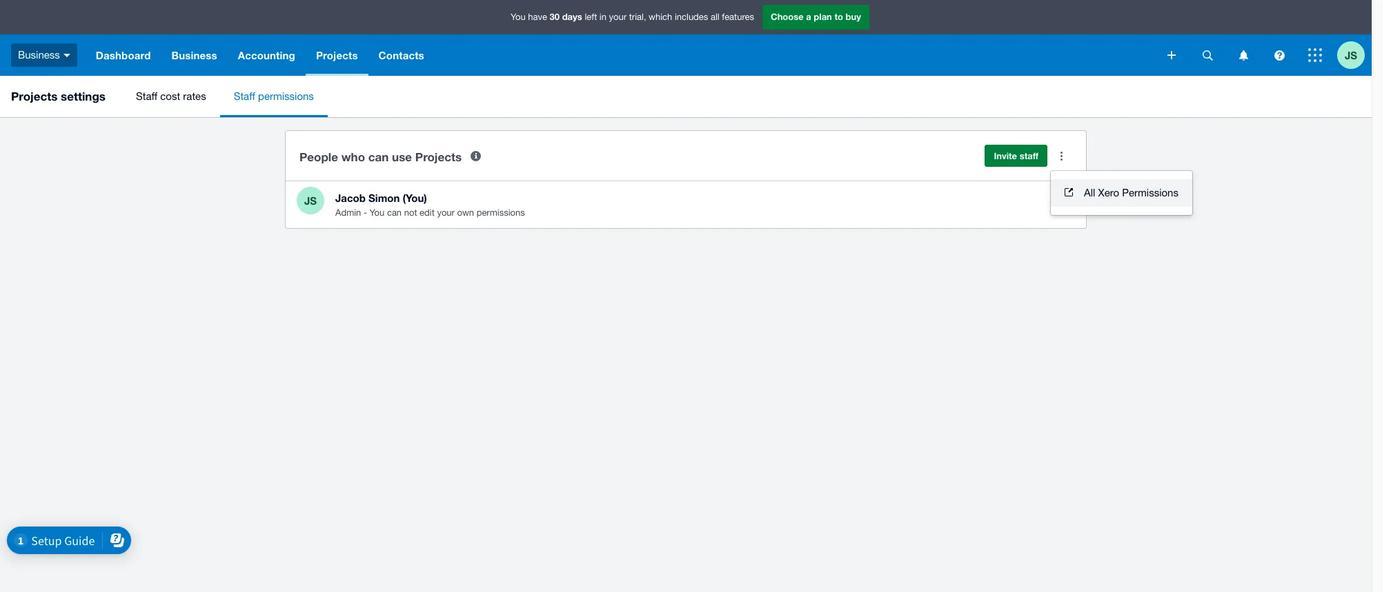 Task type: locate. For each thing, give the bounding box(es) containing it.
1 staff from the left
[[136, 90, 157, 102]]

left
[[585, 12, 597, 22]]

accounting
[[238, 49, 295, 61]]

more options image
[[1047, 142, 1075, 170]]

permissions down the accounting
[[258, 90, 314, 102]]

invite
[[994, 150, 1017, 161]]

staff down the accounting
[[234, 90, 255, 102]]

staff
[[136, 90, 157, 102], [234, 90, 255, 102]]

1 horizontal spatial permissions
[[477, 208, 525, 218]]

projects settings
[[11, 89, 106, 103]]

0 horizontal spatial you
[[370, 208, 385, 218]]

0 vertical spatial projects
[[316, 49, 358, 61]]

0 vertical spatial can
[[368, 149, 389, 164]]

navigation containing dashboard
[[85, 34, 1158, 76]]

not
[[404, 208, 417, 218]]

1 vertical spatial projects
[[11, 89, 58, 103]]

projects inside dropdown button
[[316, 49, 358, 61]]

0 vertical spatial js
[[1345, 49, 1357, 61]]

permissions
[[258, 90, 314, 102], [477, 208, 525, 218]]

staff cost rates link
[[122, 76, 220, 117]]

1 horizontal spatial business button
[[161, 34, 228, 76]]

svg image
[[1202, 50, 1213, 60], [1239, 50, 1248, 60], [1167, 51, 1176, 59]]

staff for staff cost rates
[[136, 90, 157, 102]]

can left "use"
[[368, 149, 389, 164]]

projects
[[316, 49, 358, 61], [11, 89, 58, 103], [415, 149, 462, 164]]

0 vertical spatial you
[[511, 12, 526, 22]]

choose
[[771, 11, 804, 22]]

permissions right own
[[477, 208, 525, 218]]

2 vertical spatial projects
[[415, 149, 462, 164]]

1 vertical spatial permissions
[[477, 208, 525, 218]]

1 horizontal spatial you
[[511, 12, 526, 22]]

all
[[1084, 187, 1095, 199]]

business up projects settings
[[18, 49, 60, 61]]

0 horizontal spatial svg image
[[63, 54, 70, 57]]

can inside jacob simon (you) admin - you can not edit your own permissions
[[387, 208, 402, 218]]

js
[[1345, 49, 1357, 61], [304, 194, 317, 207]]

staff permissions
[[234, 90, 314, 102]]

1 vertical spatial js
[[304, 194, 317, 207]]

rates
[[183, 90, 206, 102]]

0 horizontal spatial your
[[437, 208, 455, 218]]

0 horizontal spatial projects
[[11, 89, 58, 103]]

0 horizontal spatial permissions
[[258, 90, 314, 102]]

projects left contacts dropdown button
[[316, 49, 358, 61]]

have
[[528, 12, 547, 22]]

2 horizontal spatial projects
[[415, 149, 462, 164]]

you inside jacob simon (you) admin - you can not edit your own permissions
[[370, 208, 385, 218]]

banner
[[0, 0, 1372, 76]]

use
[[392, 149, 412, 164]]

business
[[18, 49, 60, 61], [171, 49, 217, 61]]

you left have
[[511, 12, 526, 22]]

1 horizontal spatial staff
[[234, 90, 255, 102]]

business button up projects settings
[[0, 34, 85, 76]]

1 horizontal spatial business
[[171, 49, 217, 61]]

2 staff from the left
[[234, 90, 255, 102]]

1 horizontal spatial your
[[609, 12, 627, 22]]

you right -
[[370, 208, 385, 218]]

projects left settings
[[11, 89, 58, 103]]

your
[[609, 12, 627, 22], [437, 208, 455, 218]]

business up rates
[[171, 49, 217, 61]]

1 horizontal spatial js
[[1345, 49, 1357, 61]]

all xero permissions link
[[1051, 179, 1192, 207]]

1 vertical spatial you
[[370, 208, 385, 218]]

0 horizontal spatial business button
[[0, 34, 85, 76]]

1 business button from the left
[[0, 34, 85, 76]]

projects right "use"
[[415, 149, 462, 164]]

can left not
[[387, 208, 402, 218]]

1 vertical spatial your
[[437, 208, 455, 218]]

staff
[[1020, 150, 1038, 161]]

svg image
[[1308, 48, 1322, 62], [1274, 50, 1284, 60], [63, 54, 70, 57]]

staff left the "cost"
[[136, 90, 157, 102]]

0 vertical spatial permissions
[[258, 90, 314, 102]]

more info image
[[462, 142, 489, 170]]

2 business button from the left
[[161, 34, 228, 76]]

can
[[368, 149, 389, 164], [387, 208, 402, 218]]

1 vertical spatial can
[[387, 208, 402, 218]]

navigation
[[85, 34, 1158, 76]]

svg image inside business popup button
[[63, 54, 70, 57]]

your right in
[[609, 12, 627, 22]]

edit
[[420, 208, 435, 218]]

business button
[[0, 34, 85, 76], [161, 34, 228, 76]]

you
[[511, 12, 526, 22], [370, 208, 385, 218]]

all
[[711, 12, 719, 22]]

features
[[722, 12, 754, 22]]

0 vertical spatial your
[[609, 12, 627, 22]]

business button up rates
[[161, 34, 228, 76]]

own
[[457, 208, 474, 218]]

1 horizontal spatial projects
[[316, 49, 358, 61]]

navigation inside banner
[[85, 34, 1158, 76]]

contacts button
[[368, 34, 435, 76]]

xero
[[1098, 187, 1119, 199]]

days
[[562, 11, 582, 22]]

0 horizontal spatial staff
[[136, 90, 157, 102]]

2 horizontal spatial svg image
[[1308, 48, 1322, 62]]

your right edit
[[437, 208, 455, 218]]

accounting button
[[228, 34, 306, 76]]



Task type: describe. For each thing, give the bounding box(es) containing it.
you inside you have 30 days left in your trial, which includes all features
[[511, 12, 526, 22]]

who
[[341, 149, 365, 164]]

all xero permissions
[[1084, 187, 1178, 199]]

plan
[[814, 11, 832, 22]]

trial,
[[629, 12, 646, 22]]

you have 30 days left in your trial, which includes all features
[[511, 11, 754, 22]]

projects button
[[306, 34, 368, 76]]

choose a plan to buy
[[771, 11, 861, 22]]

staff for staff permissions
[[234, 90, 255, 102]]

projects for projects
[[316, 49, 358, 61]]

-
[[364, 208, 367, 218]]

in
[[599, 12, 606, 22]]

staff permissions link
[[220, 76, 328, 117]]

your inside jacob simon (you) admin - you can not edit your own permissions
[[437, 208, 455, 218]]

jacob
[[335, 192, 366, 204]]

invite staff
[[994, 150, 1038, 161]]

projects for projects settings
[[11, 89, 58, 103]]

0 horizontal spatial business
[[18, 49, 60, 61]]

your inside you have 30 days left in your trial, which includes all features
[[609, 12, 627, 22]]

invite staff button
[[985, 145, 1047, 167]]

jacob simon (you) admin - you can not edit your own permissions
[[335, 192, 525, 218]]

1 horizontal spatial svg image
[[1202, 50, 1213, 60]]

staff cost rates
[[136, 90, 206, 102]]

1 horizontal spatial svg image
[[1274, 50, 1284, 60]]

which
[[649, 12, 672, 22]]

dashboard
[[96, 49, 151, 61]]

0 horizontal spatial js
[[304, 194, 317, 207]]

30
[[550, 11, 560, 22]]

2 horizontal spatial svg image
[[1239, 50, 1248, 60]]

js inside popup button
[[1345, 49, 1357, 61]]

includes
[[675, 12, 708, 22]]

js button
[[1337, 34, 1372, 76]]

all xero permissions list box
[[1051, 171, 1192, 215]]

dashboard link
[[85, 34, 161, 76]]

buy
[[846, 11, 861, 22]]

simon
[[368, 192, 400, 204]]

a
[[806, 11, 811, 22]]

all xero permissions group
[[1051, 171, 1192, 215]]

banner containing js
[[0, 0, 1372, 76]]

0 horizontal spatial svg image
[[1167, 51, 1176, 59]]

to
[[835, 11, 843, 22]]

(you)
[[403, 192, 427, 204]]

permissions inside jacob simon (you) admin - you can not edit your own permissions
[[477, 208, 525, 218]]

contacts
[[379, 49, 424, 61]]

people
[[299, 149, 338, 164]]

people who can use projects
[[299, 149, 462, 164]]

admin
[[335, 208, 361, 218]]

cost
[[160, 90, 180, 102]]

settings
[[61, 89, 106, 103]]

permissions
[[1122, 187, 1178, 199]]



Task type: vqa. For each thing, say whether or not it's contained in the screenshot.
exclusive
no



